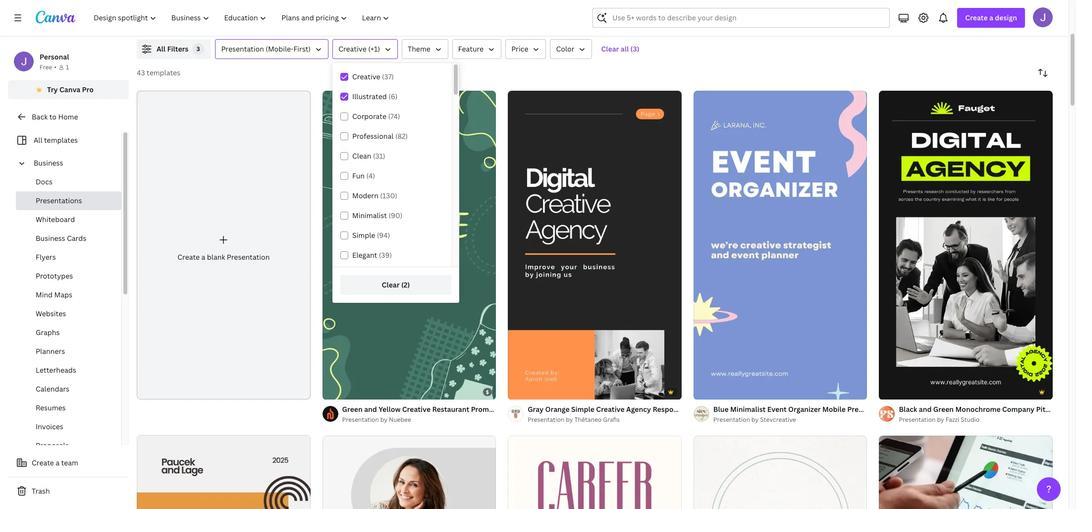 Task type: locate. For each thing, give the bounding box(es) containing it.
company
[[1003, 405, 1035, 414]]

create inside dropdown button
[[966, 13, 988, 22]]

3
[[197, 45, 200, 53]]

(94)
[[377, 230, 390, 240]]

invoices link
[[16, 417, 121, 436]]

1 by from the left
[[381, 416, 388, 424]]

create left design
[[966, 13, 988, 22]]

0 vertical spatial minimalist
[[352, 211, 387, 220]]

a left team
[[56, 458, 60, 467]]

a inside button
[[56, 458, 60, 467]]

1 horizontal spatial 10
[[900, 388, 906, 395]]

1 of 10 up gray
[[515, 388, 535, 395]]

by left the fazzi at the right of page
[[938, 416, 945, 424]]

clear left (2)
[[382, 280, 400, 289]]

2 mobile from the left
[[823, 405, 846, 414]]

0 horizontal spatial 1 of 10
[[515, 388, 535, 395]]

1 horizontal spatial templates
[[147, 68, 180, 77]]

simple left (94)
[[352, 230, 375, 240]]

m
[[1074, 405, 1077, 414]]

0 horizontal spatial of
[[334, 388, 341, 395]]

1 vertical spatial simple
[[572, 405, 595, 414]]

0 vertical spatial templates
[[147, 68, 180, 77]]

and inside black and green monochrome company pitch deck m presentation by fazzi studio
[[919, 405, 932, 414]]

all templates
[[34, 135, 78, 145]]

create a design
[[966, 13, 1018, 22]]

1 of 10 up black
[[886, 388, 906, 395]]

all down 'back'
[[34, 135, 42, 145]]

and for green
[[364, 405, 377, 414]]

flyers link
[[16, 248, 121, 267]]

first
[[534, 405, 549, 414]]

0 vertical spatial all
[[157, 44, 166, 54]]

1 vertical spatial all
[[34, 135, 42, 145]]

None search field
[[593, 8, 890, 28]]

graphs
[[36, 328, 60, 337]]

by inside black and green monochrome company pitch deck m presentation by fazzi studio
[[938, 416, 945, 424]]

1 of 10 link for monochrome
[[880, 91, 1053, 400]]

0 vertical spatial clear
[[602, 44, 619, 54]]

0 vertical spatial a
[[990, 13, 994, 22]]

by inside green and yellow creative restaurant promotion mobile first presentation presentation by nuebee
[[381, 416, 388, 424]]

and left yellow
[[364, 405, 377, 414]]

a inside dropdown button
[[990, 13, 994, 22]]

by left stevcreative
[[752, 416, 759, 424]]

0 horizontal spatial green
[[342, 405, 363, 414]]

planners
[[36, 346, 65, 356]]

presentation by nuebee link
[[342, 415, 496, 425]]

(6)
[[389, 92, 398, 101]]

2 horizontal spatial of
[[891, 388, 898, 395]]

creative up the presentation by nuebee link
[[402, 405, 431, 414]]

2 vertical spatial create
[[32, 458, 54, 467]]

templates for 43 templates
[[147, 68, 180, 77]]

minimalist up simple (94)
[[352, 211, 387, 220]]

a left design
[[990, 13, 994, 22]]

black and green monochrome company pitch deck mobile-first presentation image
[[880, 91, 1053, 400]]

1 vertical spatial minimalist
[[731, 405, 766, 414]]

(4)
[[367, 171, 375, 180]]

filters
[[167, 44, 189, 54]]

1 vertical spatial business
[[36, 233, 65, 243]]

back
[[32, 112, 48, 121]]

1
[[66, 63, 69, 71], [329, 388, 332, 395], [515, 388, 518, 395], [886, 388, 889, 395]]

by down yellow
[[381, 416, 388, 424]]

mobile right organizer
[[823, 405, 846, 414]]

event
[[768, 405, 787, 414]]

illustrated (6)
[[352, 92, 398, 101]]

create down 'proposals'
[[32, 458, 54, 467]]

0 horizontal spatial create
[[32, 458, 54, 467]]

•
[[54, 63, 56, 71]]

10 up gray
[[528, 388, 535, 395]]

all
[[157, 44, 166, 54], [34, 135, 42, 145]]

1 horizontal spatial 1 of 10 link
[[880, 91, 1053, 400]]

business link
[[30, 154, 115, 173]]

whiteboard
[[36, 215, 75, 224]]

professional (82)
[[352, 131, 408, 141]]

1 vertical spatial a
[[202, 252, 205, 262]]

all for all filters
[[157, 44, 166, 54]]

templates right 43
[[147, 68, 180, 77]]

deck
[[1056, 405, 1073, 414]]

creative left (+1)
[[339, 44, 367, 54]]

1 horizontal spatial 1 of 10
[[886, 388, 906, 395]]

beige creative graphic designer mobile-first presentation image
[[322, 436, 496, 509]]

presentation down yellow
[[342, 416, 379, 424]]

2 green from the left
[[934, 405, 954, 414]]

all left filters
[[157, 44, 166, 54]]

1 horizontal spatial and
[[919, 405, 932, 414]]

templates for all templates
[[44, 135, 78, 145]]

to
[[49, 112, 56, 121]]

1 of 10 link for creative
[[508, 91, 682, 400]]

(74)
[[388, 112, 400, 121]]

create a team button
[[8, 453, 129, 473]]

by down orange
[[566, 416, 573, 424]]

minimalist inside blue minimalist event organizer mobile presentation presentation by stevcreative
[[731, 405, 766, 414]]

green down 9
[[342, 405, 363, 414]]

1 of 9
[[329, 388, 346, 395]]

mobile
[[509, 405, 532, 414], [823, 405, 846, 414]]

1 vertical spatial create
[[178, 252, 200, 262]]

business up docs
[[34, 158, 63, 168]]

and right black
[[919, 405, 932, 414]]

0 vertical spatial create
[[966, 13, 988, 22]]

1 horizontal spatial of
[[519, 388, 527, 395]]

1 horizontal spatial green
[[934, 405, 954, 414]]

a for blank
[[202, 252, 205, 262]]

1 mobile from the left
[[509, 405, 532, 414]]

1 horizontal spatial minimalist
[[731, 405, 766, 414]]

cards
[[67, 233, 86, 243]]

blue minimalist event organizer mobile presentation link
[[714, 404, 891, 415]]

0 horizontal spatial 1 of 10 link
[[508, 91, 682, 400]]

43
[[137, 68, 145, 77]]

trash link
[[8, 481, 129, 501]]

trash
[[32, 486, 50, 496]]

2 1 of 10 link from the left
[[880, 91, 1053, 400]]

2 vertical spatial a
[[56, 458, 60, 467]]

a for team
[[56, 458, 60, 467]]

1 of 10 link
[[508, 91, 682, 400], [880, 91, 1053, 400]]

presentation down black
[[899, 416, 936, 424]]

1 horizontal spatial simple
[[572, 405, 595, 414]]

by inside gray orange simple creative agency responsive presentation presentation by thētaneo grafis
[[566, 416, 573, 424]]

presentation down 'top level navigation' element
[[221, 44, 264, 54]]

1 horizontal spatial clear
[[602, 44, 619, 54]]

1 and from the left
[[364, 405, 377, 414]]

websites
[[36, 309, 66, 318]]

simple inside gray orange simple creative agency responsive presentation presentation by thētaneo grafis
[[572, 405, 595, 414]]

0 horizontal spatial minimalist
[[352, 211, 387, 220]]

organizer
[[789, 405, 821, 414]]

create for create a design
[[966, 13, 988, 22]]

templates down back to home
[[44, 135, 78, 145]]

by inside blue minimalist event organizer mobile presentation presentation by stevcreative
[[752, 416, 759, 424]]

green inside green and yellow creative restaurant promotion mobile first presentation presentation by nuebee
[[342, 405, 363, 414]]

presentation left black
[[848, 405, 891, 414]]

a
[[990, 13, 994, 22], [202, 252, 205, 262], [56, 458, 60, 467]]

presentation right blank
[[227, 252, 270, 262]]

simple up thētaneo
[[572, 405, 595, 414]]

green inside black and green monochrome company pitch deck m presentation by fazzi studio
[[934, 405, 954, 414]]

1 horizontal spatial a
[[202, 252, 205, 262]]

2 and from the left
[[919, 405, 932, 414]]

elegant (39)
[[352, 250, 392, 260]]

create inside button
[[32, 458, 54, 467]]

yellow
[[379, 405, 401, 414]]

clear left all
[[602, 44, 619, 54]]

0 horizontal spatial clear
[[382, 280, 400, 289]]

blue white creative professional modern business digital marketing agency mobile presentation template image
[[880, 436, 1053, 509]]

design
[[995, 13, 1018, 22]]

0 vertical spatial business
[[34, 158, 63, 168]]

jacob simon image
[[1034, 7, 1053, 27]]

presentation inside button
[[221, 44, 264, 54]]

0 horizontal spatial a
[[56, 458, 60, 467]]

presentation down the blue
[[714, 416, 750, 424]]

(130)
[[380, 191, 397, 200]]

creative up illustrated
[[352, 72, 380, 81]]

1 vertical spatial templates
[[44, 135, 78, 145]]

creative inside button
[[339, 44, 367, 54]]

orange
[[546, 405, 570, 414]]

1 of from the left
[[334, 388, 341, 395]]

and
[[364, 405, 377, 414], [919, 405, 932, 414]]

1 1 of 10 link from the left
[[508, 91, 682, 400]]

1 horizontal spatial all
[[157, 44, 166, 54]]

of for green and yellow creative restaurant promotion mobile first presentation
[[334, 388, 341, 395]]

docs
[[36, 177, 53, 186]]

creative inside gray orange simple creative agency responsive presentation presentation by thētaneo grafis
[[596, 405, 625, 414]]

all templates link
[[14, 131, 115, 150]]

1 horizontal spatial mobile
[[823, 405, 846, 414]]

clean (31)
[[352, 151, 385, 161]]

presentation
[[221, 44, 264, 54], [227, 252, 270, 262], [551, 405, 594, 414], [848, 405, 891, 414], [693, 405, 737, 414], [342, 416, 379, 424], [714, 416, 750, 424], [528, 416, 565, 424], [899, 416, 936, 424]]

0 horizontal spatial all
[[34, 135, 42, 145]]

home
[[58, 112, 78, 121]]

1 horizontal spatial create
[[178, 252, 200, 262]]

clear (2) button
[[341, 275, 452, 295]]

3 by from the left
[[566, 416, 573, 424]]

personal
[[40, 52, 69, 61]]

clear all (3)
[[602, 44, 640, 54]]

(90)
[[389, 211, 403, 220]]

mobile inside green and yellow creative restaurant promotion mobile first presentation presentation by nuebee
[[509, 405, 532, 414]]

theme
[[408, 44, 431, 54]]

0 horizontal spatial 10
[[528, 388, 535, 395]]

proposals link
[[16, 436, 121, 455]]

grafis
[[603, 416, 620, 424]]

creative (+1) button
[[333, 39, 398, 59]]

monochrome
[[956, 405, 1001, 414]]

1 1 of 10 from the left
[[515, 388, 535, 395]]

creative (37)
[[352, 72, 394, 81]]

minimalist right the blue
[[731, 405, 766, 414]]

templates
[[147, 68, 180, 77], [44, 135, 78, 145]]

presentation up thētaneo
[[551, 405, 594, 414]]

creative up grafis on the right bottom of the page
[[596, 405, 625, 414]]

0 horizontal spatial simple
[[352, 230, 375, 240]]

0 horizontal spatial templates
[[44, 135, 78, 145]]

mobile left first
[[509, 405, 532, 414]]

0 horizontal spatial mobile
[[509, 405, 532, 414]]

corporate (74)
[[352, 112, 400, 121]]

mind maps link
[[16, 286, 121, 304]]

2 horizontal spatial create
[[966, 13, 988, 22]]

and inside green and yellow creative restaurant promotion mobile first presentation presentation by nuebee
[[364, 405, 377, 414]]

a left blank
[[202, 252, 205, 262]]

create left blank
[[178, 252, 200, 262]]

planners link
[[16, 342, 121, 361]]

3 of from the left
[[891, 388, 898, 395]]

free
[[40, 63, 52, 71]]

1 green from the left
[[342, 405, 363, 414]]

0 horizontal spatial and
[[364, 405, 377, 414]]

2 by from the left
[[752, 416, 759, 424]]

first)
[[294, 44, 311, 54]]

(82)
[[396, 131, 408, 141]]

4 by from the left
[[938, 416, 945, 424]]

green up the fazzi at the right of page
[[934, 405, 954, 414]]

9
[[343, 388, 346, 395]]

create a blank presentation link
[[137, 91, 311, 400]]

clear
[[602, 44, 619, 54], [382, 280, 400, 289]]

10 up black
[[900, 388, 906, 395]]

all filters
[[157, 44, 189, 54]]

business up flyers
[[36, 233, 65, 243]]

resumes link
[[16, 399, 121, 417]]

2 horizontal spatial a
[[990, 13, 994, 22]]

creative inside green and yellow creative restaurant promotion mobile first presentation presentation by nuebee
[[402, 405, 431, 414]]

green and yellow creative restaurant promotion mobile first presentation link
[[342, 404, 594, 415]]

1 vertical spatial clear
[[382, 280, 400, 289]]



Task type: vqa. For each thing, say whether or not it's contained in the screenshot.


Task type: describe. For each thing, give the bounding box(es) containing it.
promotion
[[471, 405, 507, 414]]

graphs link
[[16, 323, 121, 342]]

agency
[[627, 405, 651, 414]]

gray orange simple creative agency responsive presentation image
[[508, 91, 682, 400]]

restaurant
[[432, 405, 470, 414]]

gray orange simple creative agency responsive presentation presentation by thētaneo grafis
[[528, 405, 737, 424]]

business for business cards
[[36, 233, 65, 243]]

orange white creative agency mobile-first presentation image
[[137, 435, 311, 509]]

back to home link
[[8, 107, 129, 127]]

clear (2)
[[382, 280, 410, 289]]

(3)
[[631, 44, 640, 54]]

clean
[[352, 151, 371, 161]]

pro
[[82, 85, 94, 94]]

feature button
[[452, 39, 502, 59]]

of for black and green monochrome company pitch deck m
[[891, 388, 898, 395]]

professional
[[352, 131, 394, 141]]

illustrated
[[352, 92, 387, 101]]

presentation by thētaneo grafis link
[[528, 415, 682, 425]]

prototypes
[[36, 271, 73, 281]]

presentation by fazzi studio link
[[899, 415, 1053, 425]]

presentation right responsive
[[693, 405, 737, 414]]

black and green monochrome company pitch deck m link
[[899, 404, 1077, 415]]

back to home
[[32, 112, 78, 121]]

blue minimalist event organizer mobile presentation presentation by stevcreative
[[714, 405, 891, 424]]

nuebee
[[389, 416, 411, 424]]

whiteboard link
[[16, 210, 121, 229]]

color
[[556, 44, 575, 54]]

white and green minimalist creative portfolio mobile first presentation image
[[694, 436, 868, 509]]

fazzi
[[946, 416, 960, 424]]

color button
[[550, 39, 593, 59]]

green and yellow creative restaurant promotion mobile first presentation presentation by nuebee
[[342, 405, 594, 424]]

letterheads
[[36, 365, 76, 375]]

pitch
[[1037, 405, 1054, 414]]

(mobile-
[[266, 44, 294, 54]]

clear for clear all (3)
[[602, 44, 619, 54]]

clear all (3) button
[[597, 39, 645, 59]]

(39)
[[379, 250, 392, 260]]

pink and purple minimalist illustrated career plan presentation (mobile-first) image
[[508, 436, 682, 509]]

0 vertical spatial simple
[[352, 230, 375, 240]]

corporate
[[352, 112, 387, 121]]

modern
[[352, 191, 379, 200]]

3 filter options selected element
[[193, 43, 204, 55]]

Search search field
[[613, 8, 884, 27]]

blue minimalist event organizer mobile presentation image
[[694, 91, 868, 400]]

thētaneo
[[575, 416, 602, 424]]

theme button
[[402, 39, 448, 59]]

flyers
[[36, 252, 56, 262]]

presentations
[[36, 196, 82, 205]]

canva
[[59, 85, 80, 94]]

try canva pro button
[[8, 80, 129, 99]]

fun
[[352, 171, 365, 180]]

(37)
[[382, 72, 394, 81]]

mind maps
[[36, 290, 72, 299]]

studio
[[961, 416, 980, 424]]

responsive
[[653, 405, 692, 414]]

Sort by button
[[1034, 63, 1053, 83]]

mobile inside blue minimalist event organizer mobile presentation presentation by stevcreative
[[823, 405, 846, 414]]

top level navigation element
[[87, 8, 398, 28]]

websites link
[[16, 304, 121, 323]]

2 of from the left
[[519, 388, 527, 395]]

gray
[[528, 405, 544, 414]]

create a blank presentation element
[[137, 91, 311, 400]]

(+1)
[[368, 44, 380, 54]]

black and green monochrome company pitch deck m presentation by fazzi studio
[[899, 405, 1077, 424]]

create a design button
[[958, 8, 1026, 28]]

free •
[[40, 63, 56, 71]]

all for all templates
[[34, 135, 42, 145]]

1 of 9 link
[[322, 91, 496, 400]]

calendars
[[36, 384, 69, 394]]

gray orange simple creative agency responsive presentation link
[[528, 404, 737, 415]]

2 1 of 10 from the left
[[886, 388, 906, 395]]

business cards link
[[16, 229, 121, 248]]

presentation down first
[[528, 416, 565, 424]]

invoices
[[36, 422, 63, 431]]

maps
[[54, 290, 72, 299]]

green and yellow creative restaurant promotion mobile first presentation image
[[322, 91, 496, 400]]

price
[[512, 44, 529, 54]]

presentation by stevcreative link
[[714, 415, 868, 425]]

resumes
[[36, 403, 66, 412]]

try
[[47, 85, 58, 94]]

blank
[[207, 252, 225, 262]]

team
[[61, 458, 78, 467]]

proposals
[[36, 441, 69, 450]]

presentation (mobile-first) button
[[215, 39, 329, 59]]

a for design
[[990, 13, 994, 22]]

stevcreative
[[760, 416, 796, 424]]

2 10 from the left
[[900, 388, 906, 395]]

(31)
[[373, 151, 385, 161]]

price button
[[506, 39, 546, 59]]

create for create a blank presentation
[[178, 252, 200, 262]]

and for black
[[919, 405, 932, 414]]

1 10 from the left
[[528, 388, 535, 395]]

presentation (mobile-first)
[[221, 44, 311, 54]]

letterheads link
[[16, 361, 121, 380]]

presentation inside black and green monochrome company pitch deck m presentation by fazzi studio
[[899, 416, 936, 424]]

creative (+1)
[[339, 44, 380, 54]]

clear for clear (2)
[[382, 280, 400, 289]]

business for business
[[34, 158, 63, 168]]

create for create a team
[[32, 458, 54, 467]]

try canva pro
[[47, 85, 94, 94]]



